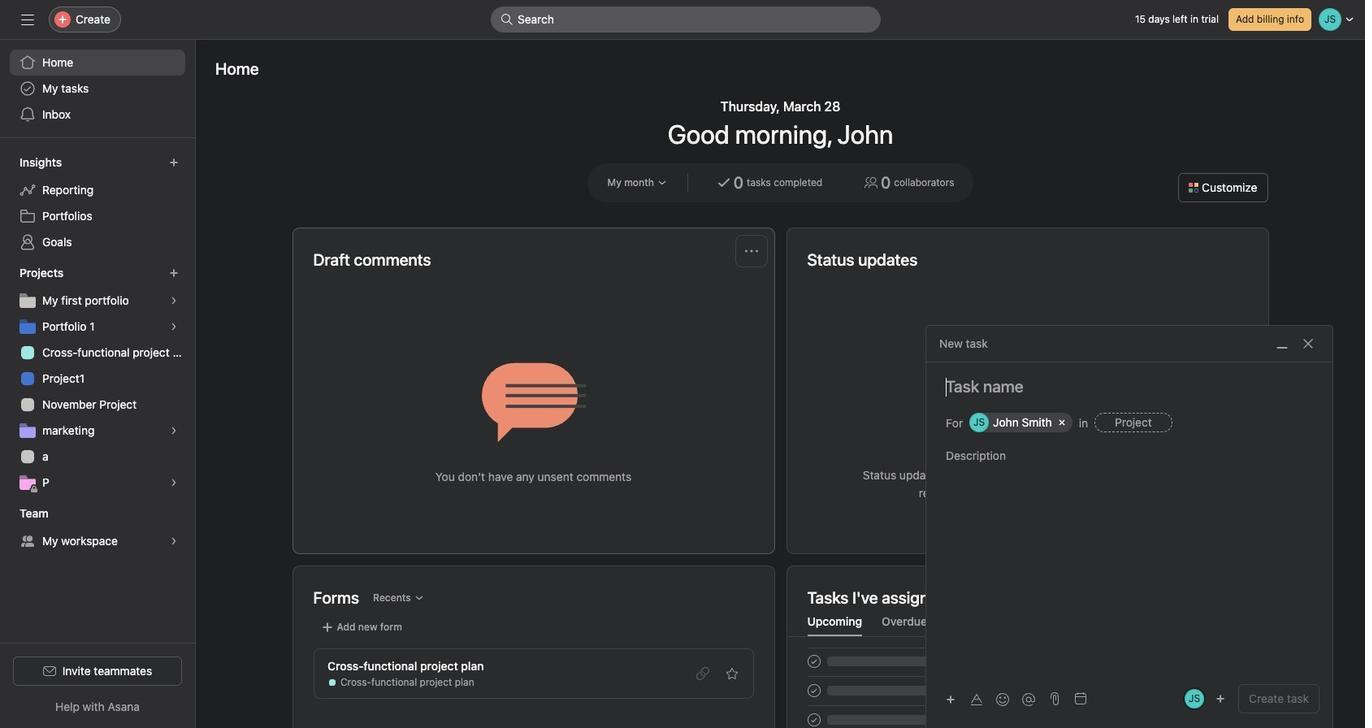 Task type: vqa. For each thing, say whether or not it's contained in the screenshot.
reporting inside the button
no



Task type: describe. For each thing, give the bounding box(es) containing it.
add to favorites image
[[725, 667, 738, 680]]

projects element
[[0, 258, 195, 499]]

Task name text field
[[926, 375, 1333, 398]]

see details, my first portfolio image
[[169, 296, 179, 306]]

insights element
[[0, 148, 195, 258]]

new insights image
[[169, 158, 179, 167]]

see details, marketing image
[[169, 426, 179, 436]]

new project or portfolio image
[[169, 268, 179, 278]]

copy form link image
[[696, 667, 709, 680]]

at mention image
[[1022, 693, 1035, 706]]

insert an object image
[[946, 694, 956, 704]]

global element
[[0, 40, 195, 137]]

hide sidebar image
[[21, 13, 34, 26]]

minimize image
[[1276, 337, 1289, 350]]



Task type: locate. For each thing, give the bounding box(es) containing it.
toolbar
[[939, 687, 1043, 711]]

teams element
[[0, 499, 195, 557]]

dialog
[[926, 326, 1333, 728]]

formatting image
[[970, 693, 983, 706]]

see details, portfolio 1 image
[[169, 322, 179, 332]]

select due date image
[[1074, 692, 1087, 705]]

see details, my workspace image
[[169, 536, 179, 546]]

close image
[[1302, 337, 1315, 350]]

see details, p image
[[169, 478, 179, 488]]

attach a file or paste an image image
[[1048, 692, 1061, 705]]

prominent image
[[501, 13, 514, 26]]

list box
[[491, 7, 881, 33]]

add or remove collaborators from this task image
[[1216, 694, 1225, 704]]

emoji image
[[996, 693, 1009, 706]]



